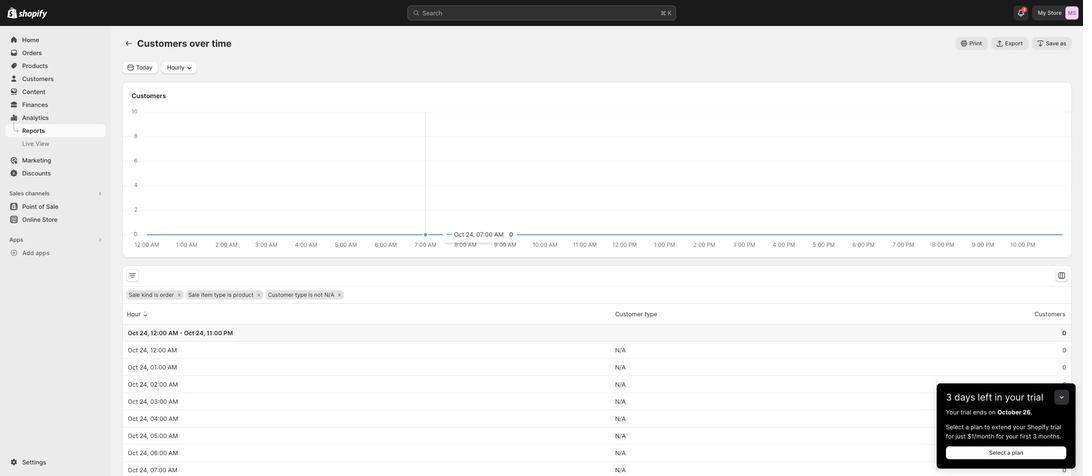 Task type: locate. For each thing, give the bounding box(es) containing it.
sales
[[9, 190, 24, 197]]

my store
[[1038, 9, 1062, 16]]

plan down first
[[1012, 449, 1024, 456]]

oct left the 04:00
[[128, 415, 138, 422]]

save as button
[[1032, 37, 1072, 50]]

sales channels
[[9, 190, 50, 197]]

am right 03:00
[[169, 398, 178, 405]]

3 is from the left
[[309, 291, 313, 298]]

marketing link
[[6, 154, 106, 167]]

oct 24, 02:00 am
[[128, 381, 178, 388]]

am right "01:00" at the bottom of page
[[168, 364, 177, 371]]

months.
[[1039, 433, 1062, 440]]

12:00
[[150, 329, 167, 337], [150, 346, 166, 354]]

24, for oct 24, 07:00 am
[[140, 466, 149, 474]]

1 vertical spatial a
[[1008, 449, 1011, 456]]

add apps
[[22, 249, 50, 257]]

is for sale
[[154, 291, 158, 298]]

24, left 07:00
[[140, 466, 149, 474]]

1 horizontal spatial store
[[1048, 9, 1062, 16]]

customer for customer type
[[615, 310, 643, 318]]

1 horizontal spatial customer
[[615, 310, 643, 318]]

2 vertical spatial trial
[[1051, 423, 1062, 431]]

3
[[946, 392, 952, 403], [1033, 433, 1037, 440]]

am right 02:00
[[169, 381, 178, 388]]

n/a for oct 24, 12:00 am
[[615, 346, 626, 354]]

3 right first
[[1033, 433, 1037, 440]]

plan for select a plan
[[1012, 449, 1024, 456]]

a down select a plan to extend your shopify trial for just $1/month for your first 3 months.
[[1008, 449, 1011, 456]]

n/a for oct 24, 02:00 am
[[615, 381, 626, 388]]

24, left the 04:00
[[140, 415, 149, 422]]

1 vertical spatial store
[[42, 216, 58, 223]]

0
[[1063, 329, 1067, 337], [1063, 346, 1067, 354], [1063, 364, 1067, 371], [1063, 381, 1067, 388], [1063, 398, 1067, 405], [1063, 415, 1067, 422], [1063, 432, 1067, 440], [1063, 449, 1067, 457], [1063, 466, 1067, 474]]

is right kind
[[154, 291, 158, 298]]

pm
[[224, 329, 233, 337]]

n/a
[[324, 291, 334, 298], [615, 346, 626, 354], [615, 364, 626, 371], [615, 381, 626, 388], [615, 398, 626, 405], [615, 415, 626, 422], [615, 432, 626, 440], [615, 449, 626, 457], [615, 466, 626, 474]]

24, up the 'oct 24, 12:00 am'
[[140, 329, 149, 337]]

today button
[[122, 61, 158, 74]]

06:00
[[150, 449, 167, 457]]

select for select a plan
[[989, 449, 1006, 456]]

in
[[995, 392, 1003, 403]]

0 vertical spatial plan
[[971, 423, 983, 431]]

12:00 up "01:00" at the bottom of page
[[150, 346, 166, 354]]

-
[[180, 329, 182, 337]]

n/a for oct 24, 05:00 am
[[615, 432, 626, 440]]

oct left 02:00
[[128, 381, 138, 388]]

1 vertical spatial customer
[[615, 310, 643, 318]]

0 vertical spatial store
[[1048, 9, 1062, 16]]

trial up months.
[[1051, 423, 1062, 431]]

analytics link
[[6, 111, 106, 124]]

point of sale link
[[6, 200, 106, 213]]

shopify image
[[19, 10, 47, 19]]

2 for from the left
[[996, 433, 1004, 440]]

today
[[136, 64, 152, 71]]

12:00 for oct 24, 12:00 am
[[150, 346, 166, 354]]

1 horizontal spatial select
[[989, 449, 1006, 456]]

0 horizontal spatial plan
[[971, 423, 983, 431]]

my
[[1038, 9, 1046, 16]]

for left the just
[[946, 433, 954, 440]]

am for oct 24, 01:00 am
[[168, 364, 177, 371]]

am right the 06:00
[[169, 449, 178, 457]]

2 horizontal spatial sale
[[188, 291, 200, 298]]

store down the point of sale link in the left top of the page
[[42, 216, 58, 223]]

oct down hour on the left bottom
[[128, 329, 138, 337]]

1 vertical spatial your
[[1013, 423, 1026, 431]]

is for customer
[[309, 291, 313, 298]]

oct left 05:00
[[128, 432, 138, 440]]

am down oct 24, 12:00 am - oct 24, 11:00 pm
[[168, 346, 177, 354]]

0 horizontal spatial customer
[[268, 291, 294, 298]]

hourly
[[167, 64, 185, 71]]

2 vertical spatial your
[[1006, 433, 1019, 440]]

live
[[22, 140, 34, 147]]

is
[[154, 291, 158, 298], [227, 291, 232, 298], [309, 291, 313, 298]]

type for customer type is not n/a
[[295, 291, 307, 298]]

1 horizontal spatial is
[[227, 291, 232, 298]]

1 horizontal spatial plan
[[1012, 449, 1024, 456]]

am for oct 24, 12:00 am - oct 24, 11:00 pm
[[168, 329, 178, 337]]

item
[[201, 291, 213, 298]]

2 horizontal spatial trial
[[1051, 423, 1062, 431]]

24, left 02:00
[[140, 381, 149, 388]]

2 horizontal spatial is
[[309, 291, 313, 298]]

your up october
[[1005, 392, 1025, 403]]

0 vertical spatial 12:00
[[150, 329, 167, 337]]

select
[[946, 423, 964, 431], [989, 449, 1006, 456]]

point
[[22, 203, 37, 210]]

sale left the item
[[188, 291, 200, 298]]

am left -
[[168, 329, 178, 337]]

0 vertical spatial a
[[966, 423, 969, 431]]

order
[[160, 291, 174, 298]]

0 for oct 24, 04:00 am
[[1063, 415, 1067, 422]]

1 is from the left
[[154, 291, 158, 298]]

of
[[39, 203, 44, 210]]

24,
[[140, 329, 149, 337], [196, 329, 205, 337], [140, 346, 149, 354], [140, 364, 149, 371], [140, 381, 149, 388], [140, 398, 149, 405], [140, 415, 149, 422], [140, 432, 149, 440], [140, 449, 149, 457], [140, 466, 149, 474]]

oct up oct 24, 01:00 am
[[128, 346, 138, 354]]

1 vertical spatial 3
[[1033, 433, 1037, 440]]

2 0 from the top
[[1063, 346, 1067, 354]]

0 horizontal spatial 3
[[946, 392, 952, 403]]

is left not
[[309, 291, 313, 298]]

plan
[[971, 423, 983, 431], [1012, 449, 1024, 456]]

0 horizontal spatial sale
[[46, 203, 58, 210]]

oct 24, 05:00 am
[[128, 432, 178, 440]]

0 vertical spatial select
[[946, 423, 964, 431]]

0 for oct 24, 12:00 am
[[1063, 346, 1067, 354]]

am right 05:00
[[169, 432, 178, 440]]

0 vertical spatial your
[[1005, 392, 1025, 403]]

am for oct 24, 04:00 am
[[169, 415, 178, 422]]

0 vertical spatial 3
[[946, 392, 952, 403]]

24, for oct 24, 05:00 am
[[140, 432, 149, 440]]

customers over time
[[137, 38, 232, 49]]

oct left 03:00
[[128, 398, 138, 405]]

oct left 07:00
[[128, 466, 138, 474]]

october
[[998, 409, 1022, 416]]

01:00
[[150, 364, 166, 371]]

1 for from the left
[[946, 433, 954, 440]]

1 horizontal spatial sale
[[129, 291, 140, 298]]

7 0 from the top
[[1063, 432, 1067, 440]]

oct 24, 06:00 am
[[128, 449, 178, 457]]

apps
[[36, 249, 50, 257]]

1 horizontal spatial type
[[295, 291, 307, 298]]

your left first
[[1006, 433, 1019, 440]]

n/a for oct 24, 07:00 am
[[615, 466, 626, 474]]

24, up oct 24, 01:00 am
[[140, 346, 149, 354]]

a inside select a plan to extend your shopify trial for just $1/month for your first 3 months.
[[966, 423, 969, 431]]

n/a for oct 24, 01:00 am
[[615, 364, 626, 371]]

0 vertical spatial customer
[[268, 291, 294, 298]]

view
[[35, 140, 49, 147]]

store for online store
[[42, 216, 58, 223]]

oct left the 06:00
[[128, 449, 138, 457]]

export button
[[992, 37, 1029, 50]]

oct for oct 24, 12:00 am
[[128, 346, 138, 354]]

24, left 05:00
[[140, 432, 149, 440]]

3 0 from the top
[[1063, 364, 1067, 371]]

1 12:00 from the top
[[150, 329, 167, 337]]

for down extend
[[996, 433, 1004, 440]]

trial inside select a plan to extend your shopify trial for just $1/month for your first 3 months.
[[1051, 423, 1062, 431]]

your trial ends on october 26 .
[[946, 409, 1033, 416]]

is left product
[[227, 291, 232, 298]]

0 horizontal spatial select
[[946, 423, 964, 431]]

2 12:00 from the top
[[150, 346, 166, 354]]

shopify image
[[7, 7, 17, 19]]

days
[[955, 392, 976, 403]]

24, left "01:00" at the bottom of page
[[140, 364, 149, 371]]

⌘
[[661, 9, 666, 17]]

select inside select a plan to extend your shopify trial for just $1/month for your first 3 months.
[[946, 423, 964, 431]]

0 horizontal spatial is
[[154, 291, 158, 298]]

reports
[[22, 127, 45, 134]]

am
[[168, 329, 178, 337], [168, 346, 177, 354], [168, 364, 177, 371], [169, 381, 178, 388], [169, 398, 178, 405], [169, 415, 178, 422], [169, 432, 178, 440], [169, 449, 178, 457], [168, 466, 177, 474]]

trial up .
[[1027, 392, 1044, 403]]

sale
[[46, 203, 58, 210], [129, 291, 140, 298], [188, 291, 200, 298]]

0 horizontal spatial trial
[[961, 409, 972, 416]]

24, for oct 24, 12:00 am - oct 24, 11:00 pm
[[140, 329, 149, 337]]

point of sale button
[[0, 200, 111, 213]]

oct
[[128, 329, 138, 337], [184, 329, 194, 337], [128, 346, 138, 354], [128, 364, 138, 371], [128, 381, 138, 388], [128, 398, 138, 405], [128, 415, 138, 422], [128, 432, 138, 440], [128, 449, 138, 457], [128, 466, 138, 474]]

sale kind is order
[[129, 291, 174, 298]]

9 0 from the top
[[1063, 466, 1067, 474]]

your up first
[[1013, 423, 1026, 431]]

customers
[[137, 38, 187, 49], [22, 75, 54, 82], [132, 92, 166, 100], [1035, 310, 1066, 318]]

customer inside customer type button
[[615, 310, 643, 318]]

store right my
[[1048, 9, 1062, 16]]

content
[[22, 88, 45, 95]]

online
[[22, 216, 41, 223]]

am for oct 24, 12:00 am
[[168, 346, 177, 354]]

customer type
[[615, 310, 657, 318]]

3 inside dropdown button
[[946, 392, 952, 403]]

2 horizontal spatial type
[[645, 310, 657, 318]]

4 0 from the top
[[1063, 381, 1067, 388]]

plan inside select a plan to extend your shopify trial for just $1/month for your first 3 months.
[[971, 423, 983, 431]]

3 days left in your trial
[[946, 392, 1044, 403]]

1 horizontal spatial a
[[1008, 449, 1011, 456]]

24, left 03:00
[[140, 398, 149, 405]]

oct left "01:00" at the bottom of page
[[128, 364, 138, 371]]

sale left kind
[[129, 291, 140, 298]]

sale item type is product
[[188, 291, 254, 298]]

5 0 from the top
[[1063, 398, 1067, 405]]

print button
[[956, 37, 988, 50]]

save
[[1046, 40, 1059, 47]]

1 horizontal spatial trial
[[1027, 392, 1044, 403]]

sale for sale kind is order
[[129, 291, 140, 298]]

type inside button
[[645, 310, 657, 318]]

1 horizontal spatial 3
[[1033, 433, 1037, 440]]

12:00 up the 'oct 24, 12:00 am'
[[150, 329, 167, 337]]

sale right of
[[46, 203, 58, 210]]

print
[[970, 40, 982, 47]]

type
[[214, 291, 226, 298], [295, 291, 307, 298], [645, 310, 657, 318]]

k
[[668, 9, 672, 17]]

0 horizontal spatial store
[[42, 216, 58, 223]]

0 for oct 24, 03:00 am
[[1063, 398, 1067, 405]]

a up the just
[[966, 423, 969, 431]]

0 horizontal spatial a
[[966, 423, 969, 431]]

customers inside button
[[1035, 310, 1066, 318]]

trial
[[1027, 392, 1044, 403], [961, 409, 972, 416], [1051, 423, 1062, 431]]

1 vertical spatial 12:00
[[150, 346, 166, 354]]

select a plan
[[989, 449, 1024, 456]]

a
[[966, 423, 969, 431], [1008, 449, 1011, 456]]

oct for oct 24, 12:00 am - oct 24, 11:00 pm
[[128, 329, 138, 337]]

am right the 04:00
[[169, 415, 178, 422]]

trial right your
[[961, 409, 972, 416]]

3 up your
[[946, 392, 952, 403]]

select down select a plan to extend your shopify trial for just $1/month for your first 3 months.
[[989, 449, 1006, 456]]

on
[[989, 409, 996, 416]]

marketing
[[22, 157, 51, 164]]

plan for select a plan to extend your shopify trial for just $1/month for your first 3 months.
[[971, 423, 983, 431]]

1 vertical spatial plan
[[1012, 449, 1024, 456]]

0 vertical spatial trial
[[1027, 392, 1044, 403]]

0 horizontal spatial for
[[946, 433, 954, 440]]

plan up $1/month
[[971, 423, 983, 431]]

oct 24, 04:00 am
[[128, 415, 178, 422]]

oct 24, 07:00 am
[[128, 466, 177, 474]]

04:00
[[150, 415, 167, 422]]

1 vertical spatial select
[[989, 449, 1006, 456]]

store inside 'button'
[[42, 216, 58, 223]]

1 horizontal spatial for
[[996, 433, 1004, 440]]

0 for oct 24, 07:00 am
[[1063, 466, 1067, 474]]

8 0 from the top
[[1063, 449, 1067, 457]]

6 0 from the top
[[1063, 415, 1067, 422]]

am for oct 24, 02:00 am
[[169, 381, 178, 388]]

live view link
[[6, 137, 106, 150]]

ends
[[973, 409, 987, 416]]

1 0 from the top
[[1063, 329, 1067, 337]]

24, left the 06:00
[[140, 449, 149, 457]]

select up the just
[[946, 423, 964, 431]]

am right 07:00
[[168, 466, 177, 474]]

0 for oct 24, 02:00 am
[[1063, 381, 1067, 388]]

03:00
[[150, 398, 167, 405]]



Task type: describe. For each thing, give the bounding box(es) containing it.
time
[[212, 38, 232, 49]]

trial inside dropdown button
[[1027, 392, 1044, 403]]

3 days left in your trial element
[[937, 408, 1076, 469]]

online store
[[22, 216, 58, 223]]

07:00
[[150, 466, 166, 474]]

26
[[1023, 409, 1031, 416]]

3 inside select a plan to extend your shopify trial for just $1/month for your first 3 months.
[[1033, 433, 1037, 440]]

oct right -
[[184, 329, 194, 337]]

a for select a plan
[[1008, 449, 1011, 456]]

your inside 3 days left in your trial dropdown button
[[1005, 392, 1025, 403]]

customers button
[[1024, 305, 1067, 323]]

oct for oct 24, 02:00 am
[[128, 381, 138, 388]]

0 horizontal spatial type
[[214, 291, 226, 298]]

shopify
[[1028, 423, 1049, 431]]

discounts
[[22, 170, 51, 177]]

to
[[985, 423, 990, 431]]

am for oct 24, 06:00 am
[[169, 449, 178, 457]]

just
[[956, 433, 966, 440]]

24, for oct 24, 04:00 am
[[140, 415, 149, 422]]

2 is from the left
[[227, 291, 232, 298]]

1 button
[[1014, 6, 1029, 20]]

24, for oct 24, 01:00 am
[[140, 364, 149, 371]]

orders link
[[6, 46, 106, 59]]

over
[[189, 38, 209, 49]]

hourly button
[[162, 61, 197, 74]]

orders
[[22, 49, 42, 57]]

online store link
[[6, 213, 106, 226]]

search
[[423, 9, 442, 17]]

oct 24, 03:00 am
[[128, 398, 178, 405]]

am for oct 24, 05:00 am
[[169, 432, 178, 440]]

add apps button
[[6, 246, 106, 259]]

settings link
[[6, 456, 106, 469]]

save as
[[1046, 40, 1067, 47]]

finances link
[[6, 98, 106, 111]]

select a plan to extend your shopify trial for just $1/month for your first 3 months.
[[946, 423, 1062, 440]]

product
[[233, 291, 254, 298]]

oct for oct 24, 04:00 am
[[128, 415, 138, 422]]

⌘ k
[[661, 9, 672, 17]]

12:00 for oct 24, 12:00 am - oct 24, 11:00 pm
[[150, 329, 167, 337]]

3 days left in your trial button
[[937, 384, 1076, 403]]

sale for sale item type is product
[[188, 291, 200, 298]]

oct for oct 24, 07:00 am
[[128, 466, 138, 474]]

my store image
[[1066, 6, 1079, 19]]

customers link
[[6, 72, 106, 85]]

home
[[22, 36, 39, 44]]

oct for oct 24, 06:00 am
[[128, 449, 138, 457]]

am for oct 24, 03:00 am
[[169, 398, 178, 405]]

05:00
[[150, 432, 167, 440]]

n/a for oct 24, 06:00 am
[[615, 449, 626, 457]]

reports link
[[6, 124, 106, 137]]

discounts link
[[6, 167, 106, 180]]

analytics
[[22, 114, 49, 121]]

0 for oct 24, 01:00 am
[[1063, 364, 1067, 371]]

sale inside button
[[46, 203, 58, 210]]

select for select a plan to extend your shopify trial for just $1/month for your first 3 months.
[[946, 423, 964, 431]]

store for my store
[[1048, 9, 1062, 16]]

customer type button
[[614, 305, 668, 323]]

1 vertical spatial trial
[[961, 409, 972, 416]]

settings
[[22, 459, 46, 466]]

apps button
[[6, 233, 106, 246]]

not
[[314, 291, 323, 298]]

type for customer type
[[645, 310, 657, 318]]

apps
[[9, 236, 23, 243]]

oct for oct 24, 03:00 am
[[128, 398, 138, 405]]

products
[[22, 62, 48, 69]]

.
[[1031, 409, 1033, 416]]

am for oct 24, 07:00 am
[[168, 466, 177, 474]]

24, for oct 24, 03:00 am
[[140, 398, 149, 405]]

oct 24, 01:00 am
[[128, 364, 177, 371]]

11:00
[[207, 329, 222, 337]]

live view
[[22, 140, 49, 147]]

select a plan link
[[946, 447, 1067, 459]]

customer for customer type is not n/a
[[268, 291, 294, 298]]

customer type is not n/a
[[268, 291, 334, 298]]

sales channels button
[[6, 187, 106, 200]]

online store button
[[0, 213, 111, 226]]

extend
[[992, 423, 1012, 431]]

oct for oct 24, 05:00 am
[[128, 432, 138, 440]]

oct 24, 12:00 am
[[128, 346, 177, 354]]

oct for oct 24, 01:00 am
[[128, 364, 138, 371]]

24, for oct 24, 06:00 am
[[140, 449, 149, 457]]

content link
[[6, 85, 106, 98]]

0 for oct 24, 05:00 am
[[1063, 432, 1067, 440]]

n/a for oct 24, 03:00 am
[[615, 398, 626, 405]]

finances
[[22, 101, 48, 108]]

oct 24, 12:00 am - oct 24, 11:00 pm
[[128, 329, 233, 337]]

point of sale
[[22, 203, 58, 210]]

24, for oct 24, 02:00 am
[[140, 381, 149, 388]]

left
[[978, 392, 992, 403]]

n/a for oct 24, 04:00 am
[[615, 415, 626, 422]]

export
[[1005, 40, 1023, 47]]

24, for oct 24, 12:00 am
[[140, 346, 149, 354]]

a for select a plan to extend your shopify trial for just $1/month for your first 3 months.
[[966, 423, 969, 431]]

first
[[1020, 433, 1031, 440]]

hour button
[[126, 305, 151, 323]]

kind
[[142, 291, 153, 298]]

as
[[1061, 40, 1067, 47]]

your
[[946, 409, 959, 416]]

24, left 11:00
[[196, 329, 205, 337]]

0 for oct 24, 06:00 am
[[1063, 449, 1067, 457]]

home link
[[6, 33, 106, 46]]



Task type: vqa. For each thing, say whether or not it's contained in the screenshot.
Your trial ends on October 26 .
yes



